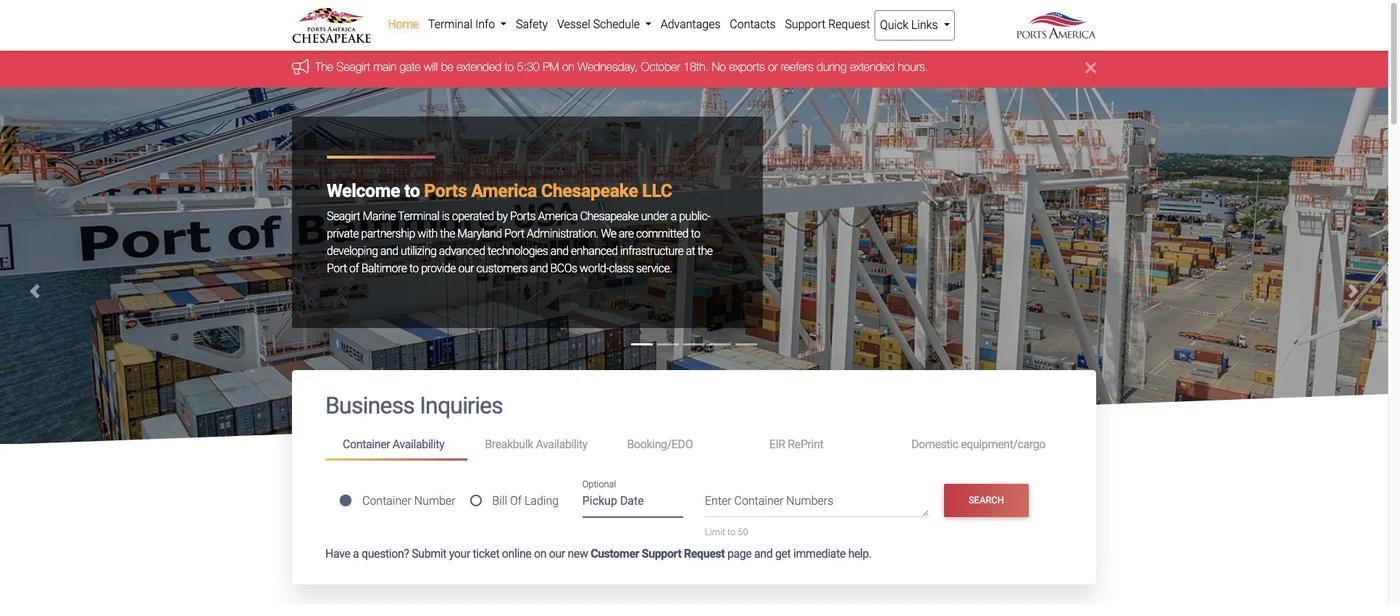 Task type: vqa. For each thing, say whether or not it's contained in the screenshot.
the 'Support Request' inside the Support Request link
no



Task type: locate. For each thing, give the bounding box(es) containing it.
0 horizontal spatial availability
[[393, 438, 445, 452]]

bullhorn image
[[292, 59, 315, 75]]

1 horizontal spatial our
[[549, 547, 565, 561]]

container inside container availability link
[[343, 438, 390, 452]]

port up technologies
[[505, 227, 525, 241]]

america inside "seagirt marine terminal is operated by ports america chesapeake under a public- private partnership with the maryland port administration.                         we are committed to developing and utilizing advanced technologies and enhanced infrastructure at the port of baltimore to provide                         our customers and bcos world-class service."
[[538, 209, 578, 223]]

world-
[[580, 262, 609, 275]]

domestic equipment/cargo
[[912, 438, 1046, 452]]

0 vertical spatial seagirt
[[337, 60, 370, 73]]

1 horizontal spatial port
[[505, 227, 525, 241]]

on right pm
[[562, 60, 575, 73]]

bcos
[[551, 262, 577, 275]]

domestic equipment/cargo link
[[894, 432, 1063, 458]]

1 vertical spatial terminal
[[398, 209, 439, 223]]

seagirt inside "seagirt marine terminal is operated by ports america chesapeake under a public- private partnership with the maryland port administration.                         we are committed to developing and utilizing advanced technologies and enhanced infrastructure at the port of baltimore to provide                         our customers and bcos world-class service."
[[327, 209, 360, 223]]

container down business
[[343, 438, 390, 452]]

schedule
[[593, 17, 640, 31]]

2 availability from the left
[[536, 438, 588, 452]]

and left bcos
[[530, 262, 548, 275]]

0 vertical spatial ports
[[424, 180, 467, 201]]

bill of lading
[[492, 494, 559, 508]]

0 horizontal spatial a
[[353, 547, 359, 561]]

utilizing
[[401, 244, 437, 258]]

0 vertical spatial terminal
[[428, 17, 473, 31]]

america up administration.
[[538, 209, 578, 223]]

with
[[418, 227, 438, 241]]

enter
[[705, 495, 732, 508]]

our
[[458, 262, 474, 275], [549, 547, 565, 561]]

1 vertical spatial our
[[549, 547, 565, 561]]

on inside alert
[[562, 60, 575, 73]]

request down limit at the right bottom of page
[[684, 547, 725, 561]]

submit
[[412, 547, 447, 561]]

0 horizontal spatial on
[[534, 547, 547, 561]]

to down utilizing
[[409, 262, 419, 275]]

class
[[609, 262, 634, 275]]

0 horizontal spatial america
[[471, 180, 537, 201]]

provide
[[421, 262, 456, 275]]

the seagirt main gate will be extended to 5:30 pm on wednesday, october 18th.  no exports or reefers during extended hours. alert
[[0, 47, 1389, 88]]

the down the "is"
[[440, 227, 455, 241]]

0 vertical spatial our
[[458, 262, 474, 275]]

seagirt
[[337, 60, 370, 73], [327, 209, 360, 223]]

request left quick
[[829, 17, 870, 31]]

extended right be
[[457, 60, 502, 73]]

seagirt up private at top left
[[327, 209, 360, 223]]

at
[[686, 244, 695, 258]]

a right have
[[353, 547, 359, 561]]

0 horizontal spatial extended
[[457, 60, 502, 73]]

availability
[[393, 438, 445, 452], [536, 438, 588, 452]]

search button
[[944, 484, 1029, 517]]

ports america chesapeake image
[[0, 88, 1389, 604]]

be
[[441, 60, 454, 73]]

quick links link
[[875, 10, 955, 41]]

america up by
[[471, 180, 537, 201]]

container left number
[[362, 494, 412, 508]]

service.
[[636, 262, 672, 275]]

contacts link
[[725, 10, 781, 39]]

1 horizontal spatial america
[[538, 209, 578, 223]]

terminal left "info"
[[428, 17, 473, 31]]

customer support request link
[[591, 547, 725, 561]]

we
[[601, 227, 616, 241]]

1 vertical spatial ports
[[510, 209, 536, 223]]

extended right during
[[850, 60, 895, 73]]

terminal up with at left top
[[398, 209, 439, 223]]

during
[[817, 60, 847, 73]]

availability for breakbulk availability
[[536, 438, 588, 452]]

administration.
[[527, 227, 599, 241]]

container for container number
[[362, 494, 412, 508]]

1 availability from the left
[[393, 438, 445, 452]]

support request
[[785, 17, 870, 31]]

main
[[374, 60, 397, 73]]

safety
[[516, 17, 548, 31]]

0 vertical spatial support
[[785, 17, 826, 31]]

chesapeake
[[541, 180, 638, 201], [580, 209, 639, 223]]

to up with at left top
[[404, 180, 420, 201]]

the right at
[[698, 244, 713, 258]]

a right 'under'
[[671, 209, 677, 223]]

0 vertical spatial request
[[829, 17, 870, 31]]

our down "advanced" on the top
[[458, 262, 474, 275]]

container number
[[362, 494, 456, 508]]

2 extended from the left
[[850, 60, 895, 73]]

ports
[[424, 180, 467, 201], [510, 209, 536, 223]]

ports inside "seagirt marine terminal is operated by ports america chesapeake under a public- private partnership with the maryland port administration.                         we are committed to developing and utilizing advanced technologies and enhanced infrastructure at the port of baltimore to provide                         our customers and bcos world-class service."
[[510, 209, 536, 223]]

1 vertical spatial seagirt
[[327, 209, 360, 223]]

october
[[641, 60, 680, 73]]

get
[[775, 547, 791, 561]]

0 vertical spatial port
[[505, 227, 525, 241]]

seagirt inside alert
[[337, 60, 370, 73]]

our inside "seagirt marine terminal is operated by ports america chesapeake under a public- private partnership with the maryland port administration.                         we are committed to developing and utilizing advanced technologies and enhanced infrastructure at the port of baltimore to provide                         our customers and bcos world-class service."
[[458, 262, 474, 275]]

the seagirt main gate will be extended to 5:30 pm on wednesday, october 18th.  no exports or reefers during extended hours.
[[315, 60, 928, 73]]

1 horizontal spatial availability
[[536, 438, 588, 452]]

enter container numbers
[[705, 495, 834, 508]]

our left "new"
[[549, 547, 565, 561]]

to left 50
[[728, 527, 736, 538]]

0 horizontal spatial port
[[327, 262, 347, 275]]

request
[[829, 17, 870, 31], [684, 547, 725, 561]]

bill
[[492, 494, 507, 508]]

ports right by
[[510, 209, 536, 223]]

1 horizontal spatial request
[[829, 17, 870, 31]]

seagirt right the
[[337, 60, 370, 73]]

terminal inside "seagirt marine terminal is operated by ports america chesapeake under a public- private partnership with the maryland port administration.                         we are committed to developing and utilizing advanced technologies and enhanced infrastructure at the port of baltimore to provide                         our customers and bcos world-class service."
[[398, 209, 439, 223]]

container availability
[[343, 438, 445, 452]]

0 vertical spatial america
[[471, 180, 537, 201]]

availability down business inquiries
[[393, 438, 445, 452]]

1 extended from the left
[[457, 60, 502, 73]]

a inside "seagirt marine terminal is operated by ports america chesapeake under a public- private partnership with the maryland port administration.                         we are committed to developing and utilizing advanced technologies and enhanced infrastructure at the port of baltimore to provide                         our customers and bcos world-class service."
[[671, 209, 677, 223]]

1 horizontal spatial a
[[671, 209, 677, 223]]

1 horizontal spatial the
[[698, 244, 713, 258]]

1 horizontal spatial ports
[[510, 209, 536, 223]]

support up reefers
[[785, 17, 826, 31]]

pm
[[543, 60, 559, 73]]

1 horizontal spatial on
[[562, 60, 575, 73]]

to left 5:30
[[505, 60, 514, 73]]

terminal
[[428, 17, 473, 31], [398, 209, 439, 223]]

advanced
[[439, 244, 485, 258]]

help.
[[848, 547, 872, 561]]

have a question? submit your ticket online on our new customer support request page and get immediate help.
[[325, 547, 872, 561]]

0 vertical spatial on
[[562, 60, 575, 73]]

1 vertical spatial america
[[538, 209, 578, 223]]

booking/edo link
[[610, 432, 752, 458]]

0 horizontal spatial the
[[440, 227, 455, 241]]

the
[[440, 227, 455, 241], [698, 244, 713, 258]]

hours.
[[898, 60, 928, 73]]

0 horizontal spatial support
[[642, 547, 682, 561]]

the seagirt main gate will be extended to 5:30 pm on wednesday, october 18th.  no exports or reefers during extended hours. link
[[315, 60, 928, 73]]

booking/edo
[[627, 438, 693, 452]]

customer
[[591, 547, 639, 561]]

availability right breakbulk
[[536, 438, 588, 452]]

1 horizontal spatial extended
[[850, 60, 895, 73]]

ports up the "is"
[[424, 180, 467, 201]]

committed
[[636, 227, 689, 241]]

the
[[315, 60, 333, 73]]

inquiries
[[420, 392, 503, 420]]

0 horizontal spatial our
[[458, 262, 474, 275]]

0 horizontal spatial request
[[684, 547, 725, 561]]

and left get
[[754, 547, 773, 561]]

ticket
[[473, 547, 500, 561]]

support request link
[[781, 10, 875, 39]]

0 horizontal spatial ports
[[424, 180, 467, 201]]

is
[[442, 209, 450, 223]]

operated
[[452, 209, 494, 223]]

and
[[380, 244, 398, 258], [551, 244, 569, 258], [530, 262, 548, 275], [754, 547, 773, 561]]

1 vertical spatial chesapeake
[[580, 209, 639, 223]]

on right online
[[534, 547, 547, 561]]

0 vertical spatial chesapeake
[[541, 180, 638, 201]]

0 vertical spatial a
[[671, 209, 677, 223]]

eir
[[769, 438, 786, 452]]

seagirt marine terminal is operated by ports america chesapeake under a public- private partnership with the maryland port administration.                         we are committed to developing and utilizing advanced technologies and enhanced infrastructure at the port of baltimore to provide                         our customers and bcos world-class service.
[[327, 209, 713, 275]]

llc
[[642, 180, 672, 201]]

support right the customer at the bottom left
[[642, 547, 682, 561]]

to down public-
[[691, 227, 700, 241]]

port left of
[[327, 262, 347, 275]]



Task type: describe. For each thing, give the bounding box(es) containing it.
equipment/cargo
[[961, 438, 1046, 452]]

1 horizontal spatial support
[[785, 17, 826, 31]]

search
[[969, 495, 1005, 506]]

domestic
[[912, 438, 959, 452]]

1 vertical spatial a
[[353, 547, 359, 561]]

new
[[568, 547, 588, 561]]

container availability link
[[325, 432, 468, 461]]

of
[[349, 262, 359, 275]]

home link
[[383, 10, 424, 39]]

number
[[414, 494, 456, 508]]

of
[[510, 494, 522, 508]]

limit to 50
[[705, 527, 748, 538]]

your
[[449, 547, 470, 561]]

container for container availability
[[343, 438, 390, 452]]

quick
[[880, 18, 909, 32]]

baltimore
[[361, 262, 407, 275]]

numbers
[[787, 495, 834, 508]]

terminal info
[[428, 17, 498, 31]]

maryland
[[458, 227, 502, 241]]

lading
[[525, 494, 559, 508]]

availability for container availability
[[393, 438, 445, 452]]

breakbulk availability
[[485, 438, 588, 452]]

Enter Container Numbers text field
[[705, 493, 929, 518]]

1 vertical spatial the
[[698, 244, 713, 258]]

to inside alert
[[505, 60, 514, 73]]

info
[[475, 17, 495, 31]]

vessel
[[557, 17, 591, 31]]

technologies
[[488, 244, 548, 258]]

business
[[325, 392, 415, 420]]

optional
[[582, 479, 616, 490]]

are
[[619, 227, 634, 241]]

reprint
[[788, 438, 824, 452]]

Optional text field
[[582, 490, 683, 518]]

or
[[768, 60, 778, 73]]

advantages
[[661, 17, 721, 31]]

online
[[502, 547, 532, 561]]

partnership
[[361, 227, 415, 241]]

terminal info link
[[424, 10, 511, 39]]

0 vertical spatial the
[[440, 227, 455, 241]]

no
[[712, 60, 726, 73]]

immediate
[[794, 547, 846, 561]]

container up 50
[[735, 495, 784, 508]]

1 vertical spatial request
[[684, 547, 725, 561]]

page
[[728, 547, 752, 561]]

safety link
[[511, 10, 553, 39]]

vessel schedule
[[557, 17, 643, 31]]

eir reprint link
[[752, 432, 894, 458]]

infrastructure
[[620, 244, 684, 258]]

business inquiries
[[325, 392, 503, 420]]

question?
[[362, 547, 409, 561]]

advantages link
[[656, 10, 725, 39]]

1 vertical spatial support
[[642, 547, 682, 561]]

public-
[[679, 209, 710, 223]]

breakbulk
[[485, 438, 533, 452]]

close image
[[1086, 59, 1097, 76]]

1 vertical spatial on
[[534, 547, 547, 561]]

enhanced
[[571, 244, 618, 258]]

quick links
[[880, 18, 941, 32]]

wednesday,
[[578, 60, 638, 73]]

5:30
[[517, 60, 540, 73]]

18th.
[[684, 60, 709, 73]]

welcome
[[327, 180, 400, 201]]

vessel schedule link
[[553, 10, 656, 39]]

and down administration.
[[551, 244, 569, 258]]

under
[[641, 209, 669, 223]]

private
[[327, 227, 359, 241]]

exports
[[729, 60, 765, 73]]

links
[[912, 18, 938, 32]]

welcome to ports america chesapeake llc
[[327, 180, 672, 201]]

developing
[[327, 244, 378, 258]]

breakbulk availability link
[[468, 432, 610, 458]]

gate
[[400, 60, 421, 73]]

customers
[[477, 262, 528, 275]]

1 vertical spatial port
[[327, 262, 347, 275]]

have
[[325, 547, 350, 561]]

chesapeake inside "seagirt marine terminal is operated by ports america chesapeake under a public- private partnership with the maryland port administration.                         we are committed to developing and utilizing advanced technologies and enhanced infrastructure at the port of baltimore to provide                         our customers and bcos world-class service."
[[580, 209, 639, 223]]

by
[[497, 209, 508, 223]]

and down partnership
[[380, 244, 398, 258]]



